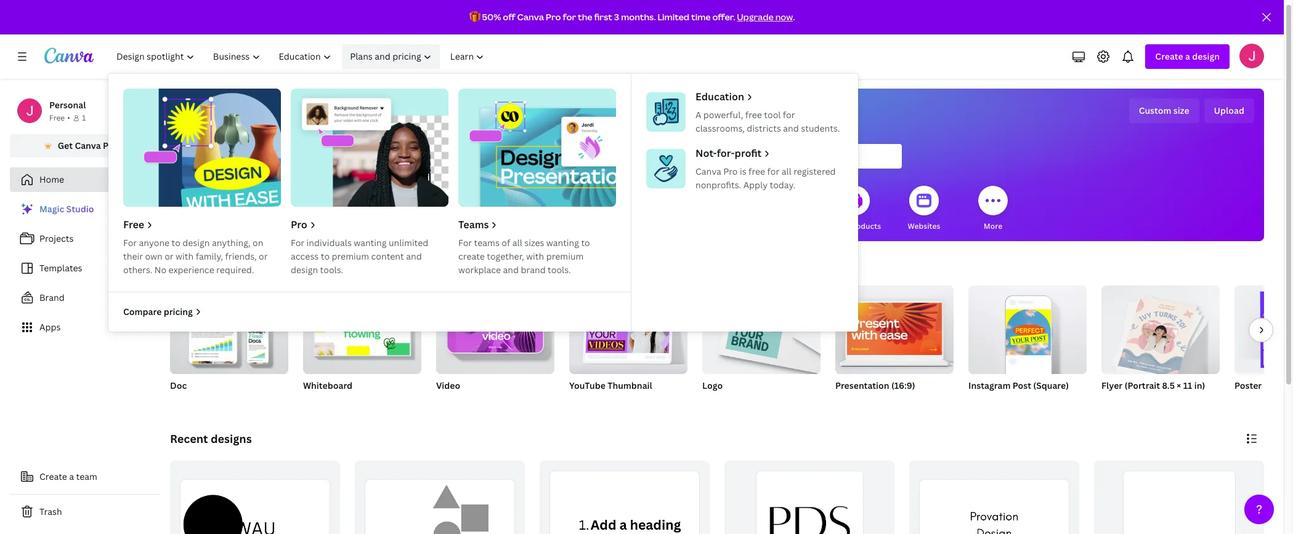 Task type: locate. For each thing, give the bounding box(es) containing it.
with inside for anyone to design anything, on their own or with family, friends, or others. no experience required.
[[176, 251, 194, 263]]

all inside canva pro is free for all registered nonprofits. apply today.
[[782, 166, 792, 178]]

1 for from the left
[[123, 237, 137, 249]]

canva right off
[[517, 11, 544, 23]]

free inside a powerful, free tool for classrooms, districts and students.
[[746, 109, 762, 121]]

brand
[[521, 264, 546, 276]]

8.5
[[1163, 380, 1175, 392]]

premium inside for individuals wanting unlimited access to premium content and design tools.
[[332, 251, 369, 263]]

with inside for teams of all sizes wanting to create together, with premium workplace and brand tools.
[[526, 251, 544, 263]]

free up anyone on the left top of page
[[123, 218, 144, 232]]

premium right together,
[[546, 251, 584, 263]]

1 vertical spatial a
[[69, 471, 74, 483]]

want
[[227, 261, 253, 276]]

templates
[[39, 263, 82, 274]]

pro left the at the top left of page
[[546, 11, 561, 23]]

for inside for anyone to design anything, on their own or with family, friends, or others. no experience required.
[[123, 237, 137, 249]]

free
[[49, 113, 65, 123], [123, 218, 144, 232]]

friends,
[[225, 251, 257, 263]]

2 for from the left
[[291, 237, 305, 249]]

for inside canva pro is free for all registered nonprofits. apply today.
[[768, 166, 780, 178]]

for inside a powerful, free tool for classrooms, districts and students.
[[783, 109, 795, 121]]

🎁
[[469, 11, 480, 23]]

1 with from the left
[[176, 251, 194, 263]]

create up custom size on the right top of page
[[1156, 51, 1184, 62]]

1 vertical spatial free
[[749, 166, 766, 178]]

create a design
[[1156, 51, 1220, 62]]

0 vertical spatial all
[[782, 166, 792, 178]]

group for presentation (16:9)
[[836, 281, 954, 375]]

1 horizontal spatial for
[[768, 166, 780, 178]]

for for not-for-profit
[[768, 166, 780, 178]]

team
[[76, 471, 97, 483]]

offer.
[[713, 11, 735, 23]]

1 vertical spatial pricing
[[164, 306, 193, 318]]

tools. down individuals on the left of page
[[320, 264, 343, 276]]

0 horizontal spatial all
[[513, 237, 522, 249]]

×
[[1177, 380, 1182, 392], [1279, 380, 1284, 392]]

youtube thumbnail group
[[569, 286, 688, 408]]

1 horizontal spatial canva
[[517, 11, 544, 23]]

1 horizontal spatial premium
[[546, 251, 584, 263]]

1 horizontal spatial tools.
[[548, 264, 571, 276]]

Search search field
[[557, 145, 878, 168]]

to inside for individuals wanting unlimited access to premium content and design tools.
[[321, 251, 330, 263]]

1 horizontal spatial for
[[291, 237, 305, 249]]

presentation (16:9)
[[836, 380, 916, 392]]

design inside dropdown button
[[1193, 51, 1220, 62]]

all
[[782, 166, 792, 178], [513, 237, 522, 249]]

presentations
[[623, 221, 673, 232]]

create inside button
[[39, 471, 67, 483]]

0 vertical spatial create
[[1156, 51, 1184, 62]]

all up today.
[[782, 166, 792, 178]]

nonprofits.
[[696, 179, 742, 191]]

free up districts
[[746, 109, 762, 121]]

0 vertical spatial pricing
[[393, 51, 421, 62]]

1 vertical spatial create
[[39, 471, 67, 483]]

•
[[67, 113, 70, 123]]

for inside for individuals wanting unlimited access to premium content and design tools.
[[291, 237, 305, 249]]

anything,
[[212, 237, 251, 249]]

group
[[836, 281, 954, 375], [969, 281, 1087, 375], [1102, 281, 1220, 379], [170, 286, 288, 375], [303, 286, 422, 375], [436, 286, 555, 375], [569, 286, 688, 375], [703, 286, 821, 375], [1235, 286, 1294, 375]]

2 with from the left
[[526, 251, 544, 263]]

custom
[[1139, 105, 1172, 116]]

2 horizontal spatial canva
[[696, 166, 722, 178]]

apps link
[[10, 316, 160, 340]]

11
[[1184, 380, 1193, 392]]

3 for from the left
[[459, 237, 472, 249]]

upgrade now button
[[737, 11, 793, 23]]

list
[[10, 197, 160, 340]]

more button
[[979, 178, 1008, 242]]

to right anyone on the left top of page
[[172, 237, 180, 249]]

a inside dropdown button
[[1186, 51, 1191, 62]]

magic studio
[[39, 203, 94, 215]]

post
[[1013, 380, 1032, 392]]

1 vertical spatial canva
[[75, 140, 101, 152]]

profit
[[735, 147, 762, 160]]

flyer
[[1102, 380, 1123, 392]]

for up access
[[291, 237, 305, 249]]

2 vertical spatial for
[[768, 166, 780, 178]]

0 horizontal spatial canva
[[75, 140, 101, 152]]

upload
[[1214, 105, 1245, 116]]

create
[[1156, 51, 1184, 62], [39, 471, 67, 483]]

for individuals wanting unlimited access to premium content and design tools.
[[291, 237, 429, 276]]

0 horizontal spatial free
[[49, 113, 65, 123]]

1 vertical spatial all
[[513, 237, 522, 249]]

wanting inside for teams of all sizes wanting to create together, with premium workplace and brand tools.
[[547, 237, 579, 249]]

create
[[459, 251, 485, 263]]

2 horizontal spatial for
[[783, 109, 795, 121]]

no
[[155, 264, 167, 276]]

today?
[[783, 103, 852, 129]]

or
[[165, 251, 174, 263], [259, 251, 268, 263]]

canva right the get
[[75, 140, 101, 152]]

not-for-profit
[[696, 147, 762, 160]]

size
[[1174, 105, 1190, 116]]

0 vertical spatial free
[[49, 113, 65, 123]]

all right of
[[513, 237, 522, 249]]

tools. inside for teams of all sizes wanting to create together, with premium workplace and brand tools.
[[548, 264, 571, 276]]

pro up home link
[[103, 140, 117, 152]]

top level navigation element
[[108, 44, 859, 332]]

own
[[145, 251, 163, 263]]

a up size
[[1186, 51, 1191, 62]]

0 horizontal spatial for
[[563, 11, 576, 23]]

create inside dropdown button
[[1156, 51, 1184, 62]]

1 horizontal spatial or
[[259, 251, 268, 263]]

wanting up content
[[354, 237, 387, 249]]

the
[[578, 11, 593, 23]]

0 horizontal spatial or
[[165, 251, 174, 263]]

pricing inside menu
[[164, 306, 193, 318]]

1 horizontal spatial ×
[[1279, 380, 1284, 392]]

with up experience
[[176, 251, 194, 263]]

for
[[123, 237, 137, 249], [291, 237, 305, 249], [459, 237, 472, 249]]

design inside for individuals wanting unlimited access to premium content and design tools.
[[291, 264, 318, 276]]

experience
[[169, 264, 214, 276]]

0 horizontal spatial with
[[176, 251, 194, 263]]

pricing right compare
[[164, 306, 193, 318]]

for inside for teams of all sizes wanting to create together, with premium workplace and brand tools.
[[459, 237, 472, 249]]

1 vertical spatial for
[[783, 109, 795, 121]]

free up apply
[[749, 166, 766, 178]]

1 horizontal spatial all
[[782, 166, 792, 178]]

× left 24
[[1279, 380, 1284, 392]]

now
[[776, 11, 793, 23]]

a powerful, free tool for classrooms, districts and students.
[[696, 109, 840, 134]]

free left • at the left top
[[49, 113, 65, 123]]

and right plans
[[375, 51, 391, 62]]

50%
[[482, 11, 501, 23]]

0 horizontal spatial a
[[69, 471, 74, 483]]

group for poster (18 × 24
[[1235, 286, 1294, 375]]

with down sizes
[[526, 251, 544, 263]]

you
[[675, 103, 712, 129]]

you
[[170, 261, 190, 276]]

to down individuals on the left of page
[[321, 251, 330, 263]]

flyer (portrait 8.5 × 11 in)
[[1102, 380, 1206, 392]]

2 tools. from the left
[[548, 264, 571, 276]]

recent
[[170, 432, 208, 447]]

pro left is
[[724, 166, 738, 178]]

0 horizontal spatial ×
[[1177, 380, 1182, 392]]

create left the 'team'
[[39, 471, 67, 483]]

1 horizontal spatial create
[[1156, 51, 1184, 62]]

1 vertical spatial free
[[123, 218, 144, 232]]

0 horizontal spatial tools.
[[320, 264, 343, 276]]

for for teams
[[459, 237, 472, 249]]

and down together,
[[503, 264, 519, 276]]

will
[[639, 103, 671, 129]]

or right own
[[165, 251, 174, 263]]

and inside a powerful, free tool for classrooms, districts and students.
[[784, 123, 799, 134]]

0 vertical spatial free
[[746, 109, 762, 121]]

tools.
[[320, 264, 343, 276], [548, 264, 571, 276]]

× left "11"
[[1177, 380, 1182, 392]]

free inside plans and pricing menu
[[123, 218, 144, 232]]

1 × from the left
[[1177, 380, 1182, 392]]

teams
[[474, 237, 500, 249]]

create for create a design
[[1156, 51, 1184, 62]]

tools. right brand
[[548, 264, 571, 276]]

for up today.
[[768, 166, 780, 178]]

group for logo
[[703, 286, 821, 375]]

1 premium from the left
[[332, 251, 369, 263]]

for up create
[[459, 237, 472, 249]]

and right districts
[[784, 123, 799, 134]]

with for teams
[[526, 251, 544, 263]]

1 tools. from the left
[[320, 264, 343, 276]]

free inside canva pro is free for all registered nonprofits. apply today.
[[749, 166, 766, 178]]

or down on
[[259, 251, 268, 263]]

0 horizontal spatial wanting
[[354, 237, 387, 249]]

more
[[984, 221, 1003, 232]]

studio
[[66, 203, 94, 215]]

0 horizontal spatial premium
[[332, 251, 369, 263]]

doc
[[170, 380, 187, 392]]

create a team button
[[10, 465, 160, 490]]

for up their
[[123, 237, 137, 249]]

canva inside button
[[75, 140, 101, 152]]

students.
[[801, 123, 840, 134]]

0 horizontal spatial for
[[123, 237, 137, 249]]

create for create a team
[[39, 471, 67, 483]]

list containing magic studio
[[10, 197, 160, 340]]

2 premium from the left
[[546, 251, 584, 263]]

to right sizes
[[581, 237, 590, 249]]

months.
[[621, 11, 656, 23]]

2 vertical spatial canva
[[696, 166, 722, 178]]

for left the at the top left of page
[[563, 11, 576, 23]]

canva up nonprofits.
[[696, 166, 722, 178]]

a left the 'team'
[[69, 471, 74, 483]]

a inside button
[[69, 471, 74, 483]]

powerful,
[[704, 109, 744, 121]]

required.
[[216, 264, 254, 276]]

0 horizontal spatial pricing
[[164, 306, 193, 318]]

time
[[692, 11, 711, 23]]

2 × from the left
[[1279, 380, 1284, 392]]

for
[[563, 11, 576, 23], [783, 109, 795, 121], [768, 166, 780, 178]]

for right tool
[[783, 109, 795, 121]]

trash link
[[10, 500, 160, 525]]

1 horizontal spatial a
[[1186, 51, 1191, 62]]

for for education
[[783, 109, 795, 121]]

and
[[375, 51, 391, 62], [784, 123, 799, 134], [406, 251, 422, 263], [503, 264, 519, 276]]

.
[[793, 11, 795, 23]]

0 horizontal spatial create
[[39, 471, 67, 483]]

and down unlimited
[[406, 251, 422, 263]]

1 horizontal spatial wanting
[[547, 237, 579, 249]]

compare pricing
[[123, 306, 193, 318]]

of
[[502, 237, 511, 249]]

1 horizontal spatial with
[[526, 251, 544, 263]]

pricing
[[393, 51, 421, 62], [164, 306, 193, 318]]

with for free
[[176, 251, 194, 263]]

1 horizontal spatial pricing
[[393, 51, 421, 62]]

None search field
[[533, 144, 902, 169]]

canva inside canva pro is free for all registered nonprofits. apply today.
[[696, 166, 722, 178]]

1 wanting from the left
[[354, 237, 387, 249]]

wanting right sizes
[[547, 237, 579, 249]]

pricing right plans
[[393, 51, 421, 62]]

2 wanting from the left
[[547, 237, 579, 249]]

1 horizontal spatial free
[[123, 218, 144, 232]]

0 vertical spatial a
[[1186, 51, 1191, 62]]

premium down individuals on the left of page
[[332, 251, 369, 263]]

video
[[436, 380, 460, 392]]

2 horizontal spatial for
[[459, 237, 472, 249]]



Task type: describe. For each thing, give the bounding box(es) containing it.
personal
[[49, 99, 86, 111]]

anyone
[[139, 237, 170, 249]]

trash
[[39, 507, 62, 518]]

print
[[829, 221, 847, 232]]

create a team
[[39, 471, 97, 483]]

apply
[[744, 179, 768, 191]]

tools. inside for individuals wanting unlimited access to premium content and design tools.
[[320, 264, 343, 276]]

individuals
[[307, 237, 352, 249]]

try...
[[270, 261, 294, 276]]

projects link
[[10, 227, 160, 251]]

wanting inside for individuals wanting unlimited access to premium content and design tools.
[[354, 237, 387, 249]]

pricing inside "popup button"
[[393, 51, 421, 62]]

all inside for teams of all sizes wanting to create together, with premium workplace and brand tools.
[[513, 237, 522, 249]]

get
[[58, 140, 73, 152]]

together,
[[487, 251, 524, 263]]

2 or from the left
[[259, 251, 268, 263]]

for anyone to design anything, on their own or with family, friends, or others. no experience required.
[[123, 237, 268, 276]]

a for team
[[69, 471, 74, 483]]

compare
[[123, 306, 162, 318]]

apps
[[39, 322, 61, 333]]

plans and pricing menu
[[108, 74, 859, 332]]

create a design button
[[1146, 44, 1230, 69]]

0 vertical spatial canva
[[517, 11, 544, 23]]

(18
[[1264, 380, 1277, 392]]

thumbnail
[[608, 380, 653, 392]]

get canva pro
[[58, 140, 117, 152]]

instagram post (square) group
[[969, 281, 1087, 408]]

limited
[[658, 11, 690, 23]]

plans and pricing
[[350, 51, 421, 62]]

instagram post (square)
[[969, 380, 1069, 392]]

pro up access
[[291, 218, 307, 232]]

classrooms,
[[696, 123, 745, 134]]

content
[[371, 251, 404, 263]]

is
[[740, 166, 747, 178]]

you might want to try...
[[170, 261, 294, 276]]

workplace
[[459, 264, 501, 276]]

tool
[[764, 109, 781, 121]]

youtube
[[569, 380, 606, 392]]

1 or from the left
[[165, 251, 174, 263]]

for for pro
[[291, 237, 305, 249]]

and inside for individuals wanting unlimited access to premium content and design tools.
[[406, 251, 422, 263]]

get canva pro button
[[10, 134, 160, 158]]

to inside for teams of all sizes wanting to create together, with premium workplace and brand tools.
[[581, 237, 590, 249]]

sizes
[[525, 237, 544, 249]]

whiteboard
[[303, 380, 353, 392]]

family,
[[196, 251, 223, 263]]

today.
[[770, 179, 796, 191]]

compare pricing link
[[123, 306, 203, 319]]

24
[[1286, 380, 1294, 392]]

brand
[[39, 292, 65, 304]]

presentations button
[[623, 178, 673, 242]]

a for design
[[1186, 51, 1191, 62]]

free for free
[[123, 218, 144, 232]]

not-
[[696, 147, 717, 160]]

magic
[[39, 203, 64, 215]]

for for free
[[123, 237, 137, 249]]

what
[[583, 103, 635, 129]]

1
[[82, 113, 86, 123]]

their
[[123, 251, 143, 263]]

pro inside button
[[103, 140, 117, 152]]

plans and pricing button
[[342, 44, 440, 69]]

to inside for anyone to design anything, on their own or with family, friends, or others. no experience required.
[[172, 237, 180, 249]]

video group
[[436, 286, 555, 408]]

off
[[503, 11, 516, 23]]

free •
[[49, 113, 70, 123]]

for teams of all sizes wanting to create together, with premium workplace and brand tools.
[[459, 237, 590, 276]]

designs
[[211, 432, 252, 447]]

flyer (portrait 8.5 × 11 in) group
[[1102, 281, 1220, 408]]

premium inside for teams of all sizes wanting to create together, with premium workplace and brand tools.
[[546, 251, 584, 263]]

james peterson image
[[1240, 44, 1265, 68]]

plans
[[350, 51, 373, 62]]

custom size
[[1139, 105, 1190, 116]]

(16:9)
[[892, 380, 916, 392]]

logo
[[703, 380, 723, 392]]

print products button
[[829, 178, 881, 242]]

presentation
[[836, 380, 890, 392]]

what will you design today?
[[583, 103, 852, 129]]

pro inside canva pro is free for all registered nonprofits. apply today.
[[724, 166, 738, 178]]

on
[[253, 237, 263, 249]]

and inside for teams of all sizes wanting to create together, with premium workplace and brand tools.
[[503, 264, 519, 276]]

(square)
[[1034, 380, 1069, 392]]

print products
[[829, 221, 881, 232]]

projects
[[39, 233, 74, 245]]

free for free •
[[49, 113, 65, 123]]

(portrait
[[1125, 380, 1161, 392]]

group for flyer (portrait 8.5 × 11 in)
[[1102, 281, 1220, 379]]

presentation (16:9) group
[[836, 281, 954, 408]]

doc group
[[170, 286, 288, 408]]

whiteboard group
[[303, 286, 422, 408]]

custom size button
[[1129, 99, 1200, 123]]

recent designs
[[170, 432, 252, 447]]

to left try...
[[256, 261, 268, 276]]

group for youtube thumbnail
[[569, 286, 688, 375]]

logo group
[[703, 286, 821, 408]]

design inside for anyone to design anything, on their own or with family, friends, or others. no experience required.
[[183, 237, 210, 249]]

0 vertical spatial for
[[563, 11, 576, 23]]

youtube thumbnail
[[569, 380, 653, 392]]

poster (18 × 24 in portrait) group
[[1235, 286, 1294, 408]]

in)
[[1195, 380, 1206, 392]]

might
[[193, 261, 224, 276]]

group for instagram post (square)
[[969, 281, 1087, 375]]

registered
[[794, 166, 836, 178]]

access
[[291, 251, 319, 263]]

districts
[[747, 123, 781, 134]]

🎁 50% off canva pro for the first 3 months. limited time offer. upgrade now .
[[469, 11, 795, 23]]

canva pro is free for all registered nonprofits. apply today.
[[696, 166, 836, 191]]

and inside "popup button"
[[375, 51, 391, 62]]

magic studio link
[[10, 197, 160, 222]]

education
[[696, 90, 745, 104]]

poster
[[1235, 380, 1262, 392]]



Task type: vqa. For each thing, say whether or not it's contained in the screenshot.
the Doc group
yes



